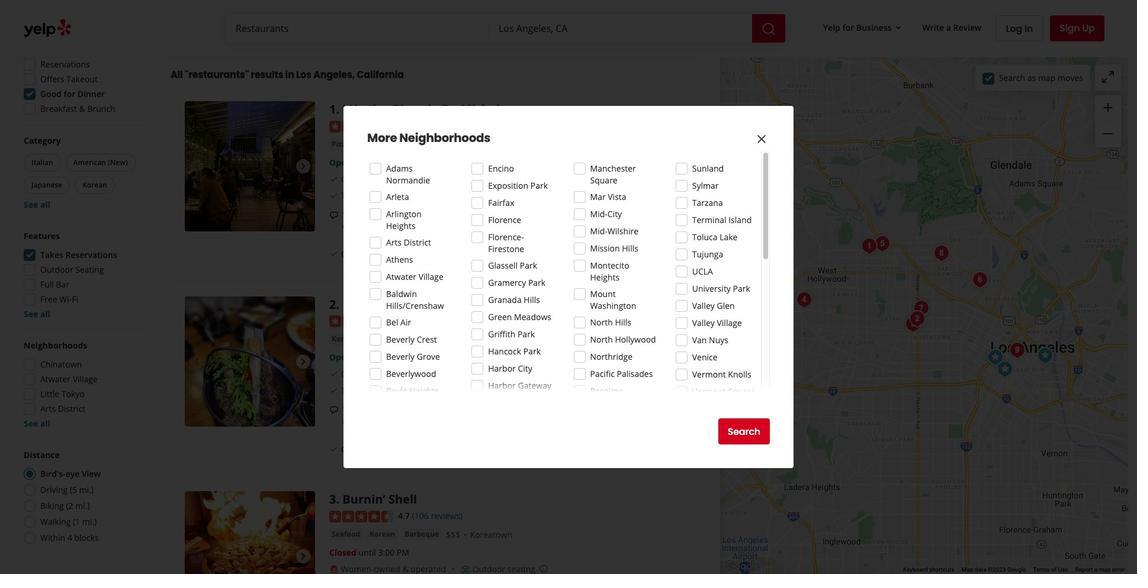 Task type: describe. For each thing, give the bounding box(es) containing it.
1 vertical spatial takes reservations
[[40, 249, 117, 261]]

1 vertical spatial village
[[717, 317, 742, 329]]

comfort food
[[367, 334, 415, 344]]

see for chinatown
[[24, 418, 38, 429]]

american (new)
[[73, 158, 128, 168]]

new
[[359, 209, 375, 220]]

0 vertical spatial in
[[285, 68, 294, 82]]

harbor city
[[488, 363, 532, 374]]

yelp for business
[[823, 22, 892, 33]]

keyboard shortcuts
[[903, 567, 955, 573]]

next image
[[296, 159, 310, 174]]

12 for l'antica
[[368, 157, 377, 168]]

within 4 blocks
[[40, 532, 99, 544]]

for inside button
[[843, 22, 854, 33]]

dinner for 2 . haneuem
[[378, 369, 404, 380]]

start order link
[[609, 242, 682, 268]]

good for 1
[[341, 173, 362, 185]]

korean for bottommost korean link's the korean button
[[370, 530, 395, 540]]

map region
[[629, 0, 1137, 575]]

toluca lake
[[692, 232, 738, 243]]

pizza!
[[409, 209, 431, 220]]

see all button for takes reservations
[[24, 309, 50, 320]]

1 horizontal spatial takeout
[[468, 249, 496, 259]]

as
[[1028, 72, 1036, 83]]

other inside "ordered the galbi jjim and squid stir fry rice dish.  i have been to chef sul's other restaurants.  the taste has always been superb. galbi jjim had a unique…"
[[634, 404, 655, 415]]

1 outdoor seating from the top
[[341, 249, 397, 259]]

0 horizontal spatial italian button
[[24, 154, 61, 172]]

montecito heights
[[590, 260, 629, 283]]

$$$ for l'antica pizzeria da michele
[[468, 139, 482, 150]]

0 horizontal spatial brunch
[[87, 103, 115, 114]]

american
[[73, 158, 106, 168]]

error
[[1112, 567, 1125, 573]]

search image
[[762, 22, 776, 36]]

korean button for bottommost korean link
[[367, 529, 398, 541]]

reservations up the
[[365, 385, 415, 397]]

full
[[40, 279, 54, 290]]

a right write
[[946, 22, 951, 33]]

1 see all button from the top
[[24, 199, 50, 210]]

terminal island
[[692, 214, 752, 226]]

biking
[[40, 500, 64, 512]]

write
[[922, 22, 944, 33]]

burnin' shell image
[[185, 492, 315, 575]]

reservations up offers takeout
[[40, 59, 90, 70]]

little tokyo
[[40, 389, 85, 400]]

(1
[[73, 516, 80, 528]]

good for dinner for 1 . l'antica pizzeria da michele
[[341, 173, 404, 185]]

beverly crest
[[386, 334, 437, 345]]

griffith park
[[488, 329, 535, 340]]

perfect,
[[409, 221, 438, 232]]

(2
[[66, 500, 73, 512]]

1 seating from the top
[[372, 249, 397, 259]]

moves
[[1058, 72, 1083, 83]]

sign up link
[[1050, 15, 1105, 41]]

north for north hollywood
[[590, 334, 613, 345]]

zoom in image
[[1101, 101, 1115, 115]]

city for mid-city
[[608, 208, 622, 220]]

2 seating from the top
[[372, 445, 397, 455]]

0 vertical spatial village
[[419, 271, 444, 283]]

0 vertical spatial more link
[[369, 8, 391, 19]]

1 horizontal spatial more
[[602, 221, 624, 232]]

see all button for chinatown
[[24, 418, 50, 429]]

harbor for harbor gateway
[[488, 380, 516, 392]]

rich crab image
[[909, 296, 933, 320]]

griffith
[[488, 329, 515, 340]]

a right report
[[1094, 567, 1098, 573]]

0 vertical spatial italian
[[359, 139, 382, 149]]

option group containing distance
[[20, 450, 147, 548]]

normandie
[[386, 175, 430, 186]]

slideshow element for 1
[[185, 101, 315, 232]]

16 chevron down v2 image
[[894, 23, 904, 32]]

ucla
[[692, 266, 713, 277]]

dinner for 1 . l'antica pizzeria da michele
[[378, 173, 404, 185]]

opens for l'antica pizzeria da michele
[[329, 157, 356, 168]]

slideshow element for 2
[[185, 297, 315, 427]]

zoom out image
[[1101, 127, 1115, 141]]

4.7 star rating image
[[329, 511, 393, 523]]

arts for arlington heights
[[386, 237, 402, 248]]

driving
[[40, 485, 68, 496]]

(5
[[70, 485, 77, 496]]

vermont for vermont knolls
[[692, 369, 726, 380]]

1 vertical spatial jjim
[[548, 416, 562, 427]]

wood image
[[968, 268, 992, 292]]

0 horizontal spatial margherita
[[450, 209, 493, 220]]

any
[[486, 221, 500, 232]]

shell
[[388, 492, 417, 508]]

koreatown for 3 . burnin' shell
[[470, 530, 512, 541]]

in
[[1025, 22, 1033, 35]]

mi.) for biking (2 mi.)
[[75, 500, 90, 512]]

for left 'adams'
[[364, 173, 376, 185]]

search button
[[718, 419, 770, 445]]

16 checkmark v2 image down 16 speech v2 image
[[329, 445, 339, 454]]

perch image
[[1005, 339, 1029, 362]]

previous image
[[190, 159, 204, 174]]

0 horizontal spatial breakfast
[[40, 103, 77, 114]]

pm
[[397, 547, 409, 559]]

0 horizontal spatial korean button
[[75, 177, 115, 194]]

reservations up favorite
[[365, 190, 415, 201]]

1 horizontal spatial margherita
[[525, 221, 568, 232]]

3
[[329, 492, 336, 508]]

0 horizontal spatial atwater village
[[40, 374, 98, 385]]

mid-wilshire
[[590, 226, 639, 237]]

gramercy park
[[488, 277, 546, 288]]

salty
[[559, 209, 577, 220]]

all "restaurants" results in los angeles, california
[[171, 68, 404, 82]]

0 vertical spatial was
[[516, 209, 532, 220]]

(106 reviews)
[[412, 511, 463, 522]]

shortcuts
[[929, 567, 955, 573]]

l'antica pizzeria da michele image
[[857, 234, 881, 258]]

eye
[[66, 469, 80, 480]]

los
[[296, 68, 312, 82]]

haneuem image
[[185, 297, 315, 427]]

mid-city
[[590, 208, 622, 220]]

firestone
[[488, 243, 524, 255]]

manchester square
[[590, 163, 636, 186]]

the inside "my new favorite pizza! the margherita pizza was a little salty for my liking, but overall it was pretty much perfect, better than any other margherita pizza…"
[[433, 209, 447, 220]]

0 horizontal spatial galbi
[[395, 404, 415, 415]]

brunch inside button
[[435, 139, 461, 149]]

offers takeout
[[40, 73, 98, 85]]

open now
[[40, 29, 81, 40]]

3 . burnin' shell
[[329, 492, 417, 508]]

but
[[631, 209, 644, 220]]

4.4
[[398, 316, 410, 327]]

beverly for beverly crest
[[386, 334, 415, 345]]

1 vertical spatial reviews)
[[431, 316, 463, 327]]

barbeque
[[405, 530, 439, 540]]

reservations up the seating
[[65, 249, 117, 261]]

1 vertical spatial been
[[473, 416, 492, 427]]

seating
[[75, 264, 104, 275]]

nuys
[[709, 335, 729, 346]]

. for 2
[[336, 297, 339, 313]]

outdoor for 16 checkmark v2 image underneath 16 speech v2 image
[[341, 445, 370, 455]]

da
[[442, 101, 458, 117]]

square for vermont square
[[728, 386, 755, 397]]

takeout inside 'group'
[[67, 73, 98, 85]]

city for harbor city
[[518, 363, 532, 374]]

log in
[[1006, 22, 1033, 35]]

takes reservations for 2
[[341, 385, 415, 397]]

koreatown for 2 . haneuem
[[497, 334, 539, 346]]

slideshow element for 3
[[185, 492, 315, 575]]

4.4 link
[[398, 314, 410, 327]]

1 vertical spatial korean link
[[367, 529, 398, 541]]

fairfax
[[488, 197, 514, 208]]

google image
[[723, 559, 762, 575]]

now
[[64, 29, 81, 40]]

start
[[620, 248, 642, 261]]

16 checkmark v2 image down perfect,
[[406, 249, 416, 259]]

all
[[171, 68, 183, 82]]

north for north hills
[[590, 317, 613, 328]]

takes for 2
[[341, 385, 363, 397]]

atwater village inside more neighborhoods dialog
[[386, 271, 444, 283]]

see for takes reservations
[[24, 309, 38, 320]]

all for takes reservations
[[40, 309, 50, 320]]

grove
[[417, 351, 440, 362]]

always
[[445, 416, 471, 427]]

0 vertical spatial jjim
[[417, 404, 431, 415]]

vermont for vermont square
[[692, 386, 726, 397]]

0 vertical spatial dinner
[[78, 88, 105, 100]]

breakfast & brunch inside breakfast & brunch button
[[392, 139, 461, 149]]

0 horizontal spatial breakfast & brunch
[[40, 103, 115, 114]]

1 16 checkmark v2 image from the top
[[329, 174, 339, 184]]

12 for haneuem
[[368, 352, 377, 363]]

haneuem
[[343, 297, 400, 313]]

hills for north hills
[[615, 317, 631, 328]]

yelp for business button
[[819, 17, 908, 38]]

other inside "my new favorite pizza! the margherita pizza was a little salty for my liking, but overall it was pretty much perfect, better than any other margherita pizza…"
[[502, 221, 523, 232]]

toca madera - los angeles image
[[792, 288, 816, 312]]

park for gramercy park
[[528, 277, 546, 288]]

lake
[[720, 232, 738, 243]]

korean button for korean link to the left
[[329, 334, 360, 346]]

0 horizontal spatial neighborhoods
[[24, 340, 87, 351]]

sul's
[[614, 404, 632, 415]]

search for search
[[728, 425, 761, 439]]

review
[[953, 22, 982, 33]]

up
[[1082, 21, 1095, 35]]

a inside "my new favorite pizza! the margherita pizza was a little salty for my liking, but overall it was pretty much perfect, better than any other margherita pizza…"
[[534, 209, 538, 220]]

1 horizontal spatial galbi
[[526, 416, 546, 427]]

(2k reviews) link
[[412, 119, 458, 132]]

valley for valley village
[[692, 317, 715, 329]]

district for heights
[[404, 237, 431, 248]]

1 horizontal spatial italian button
[[357, 138, 384, 150]]

japanese
[[31, 180, 62, 190]]

hollywood inside more neighborhoods dialog
[[615, 334, 656, 345]]

0 horizontal spatial italian
[[31, 158, 53, 168]]

$$$ for haneuem
[[473, 334, 487, 346]]

1 see from the top
[[24, 199, 38, 210]]

16 checkmark v2 image up 16 speech v2 image
[[329, 370, 339, 379]]

bar
[[56, 279, 69, 290]]

outdoor for 16 checkmark v2 image underneath 16 speech v2 icon
[[341, 249, 370, 259]]

1 vertical spatial more link
[[602, 221, 624, 232]]

. for 3
[[336, 492, 339, 508]]

blocks
[[74, 532, 99, 544]]

michele
[[461, 101, 507, 117]]

l'antica pizzeria da michele image
[[185, 101, 315, 232]]

valley for valley glen
[[692, 300, 715, 312]]

. for 1
[[336, 101, 339, 117]]

1 vertical spatial outdoor
[[40, 264, 73, 275]]

pretty
[[360, 221, 383, 232]]

beverly for beverly grove
[[386, 351, 415, 362]]

cabra los angeles image
[[993, 357, 1017, 381]]

opens for haneuem
[[329, 352, 356, 363]]

group containing suggested
[[20, 10, 147, 118]]

0 vertical spatial &
[[79, 103, 85, 114]]

tarzana
[[692, 197, 723, 208]]

baldwin
[[386, 288, 417, 300]]

16 checkmark v2 image for 1
[[329, 191, 339, 201]]

4.7 link
[[398, 510, 410, 523]]

pacific palisades
[[590, 368, 653, 380]]

saffy's image
[[930, 241, 953, 265]]

(2k reviews)
[[412, 120, 458, 132]]

sign up
[[1060, 21, 1095, 35]]

haneuem image
[[905, 307, 929, 331]]

close image
[[755, 132, 769, 146]]

bel air
[[386, 317, 411, 328]]

16 checkmark v2 image down 16 speech v2 icon
[[329, 249, 339, 259]]



Task type: locate. For each thing, give the bounding box(es) containing it.
park for griffith park
[[518, 329, 535, 340]]

map
[[1038, 72, 1056, 83], [1099, 567, 1111, 573]]

other down pizza
[[502, 221, 523, 232]]

min for l'antica
[[380, 157, 396, 168]]

1 all from the top
[[40, 199, 50, 210]]

map for error
[[1099, 567, 1111, 573]]

4.3 star rating image
[[329, 121, 393, 133]]

see
[[24, 199, 38, 210], [24, 309, 38, 320], [24, 418, 38, 429]]

reviews) up gastropubs
[[431, 316, 463, 327]]

1 vertical spatial $$$
[[473, 334, 487, 346]]

1 vertical spatial &
[[428, 139, 433, 149]]

burnin' shell image
[[901, 312, 925, 336]]

1 mid- from the top
[[590, 208, 608, 220]]

mi.) for walking (1 mi.)
[[82, 516, 97, 528]]

2 opens in 12 min from the top
[[329, 352, 396, 363]]

the inside "ordered the galbi jjim and squid stir fry rice dish.  i have been to chef sul's other restaurants.  the taste has always been superb. galbi jjim had a unique…"
[[391, 416, 406, 427]]

sylmar
[[692, 180, 719, 191]]

0 horizontal spatial &
[[79, 103, 85, 114]]

arleta
[[386, 191, 409, 203]]

see all up "distance"
[[24, 418, 50, 429]]

takeout up glassell
[[468, 249, 496, 259]]

had
[[564, 416, 579, 427]]

2 horizontal spatial village
[[717, 317, 742, 329]]

1 vertical spatial korean
[[332, 334, 357, 344]]

in left los
[[285, 68, 294, 82]]

pizzeria
[[393, 101, 439, 117]]

1 horizontal spatial italian
[[359, 139, 382, 149]]

reviews) for pizzeria
[[426, 120, 458, 132]]

park for university park
[[733, 283, 750, 294]]

neighborhoods inside more neighborhoods dialog
[[399, 130, 490, 146]]

1 vertical spatial korean button
[[329, 334, 360, 346]]

heights inside montecito heights
[[590, 272, 620, 283]]

0 horizontal spatial was
[[342, 221, 357, 232]]

0 vertical spatial all
[[40, 199, 50, 210]]

park for hancock park
[[523, 346, 541, 357]]

square for manchester square
[[590, 175, 618, 186]]

mid- down my
[[590, 226, 608, 237]]

heights inside arlington heights
[[386, 220, 416, 232]]

beverly grove
[[386, 351, 440, 362]]

florence
[[488, 214, 521, 226]]

italian down 4.3 star rating image
[[359, 139, 382, 149]]

see all down free
[[24, 309, 50, 320]]

valley
[[692, 300, 715, 312], [692, 317, 715, 329]]

2 next image from the top
[[296, 550, 310, 564]]

2 outdoor seating from the top
[[341, 445, 397, 455]]

brunch down (2k reviews)
[[435, 139, 461, 149]]

1 vertical spatial opens
[[329, 352, 356, 363]]

breakfast & brunch down offers takeout
[[40, 103, 115, 114]]

jjim up taste
[[417, 404, 431, 415]]

harbor for harbor city
[[488, 363, 516, 374]]

1 next image from the top
[[296, 355, 310, 369]]

hills for granada hills
[[524, 294, 540, 306]]

search as map moves
[[999, 72, 1083, 83]]

park up glen
[[733, 283, 750, 294]]

margherita up than
[[450, 209, 493, 220]]

heights down beverlywood
[[410, 386, 439, 397]]

1 vertical spatial see all button
[[24, 309, 50, 320]]

all down japanese button at the top of the page
[[40, 199, 50, 210]]

& down offers takeout
[[79, 103, 85, 114]]

2 slideshow element from the top
[[185, 297, 315, 427]]

log
[[1006, 22, 1022, 35]]

$$$ down michele
[[468, 139, 482, 150]]

glen
[[717, 300, 735, 312]]

1 vertical spatial more
[[602, 221, 624, 232]]

pacoima
[[590, 386, 623, 397]]

1 vertical spatial square
[[728, 386, 755, 397]]

takes reservations for 1
[[341, 190, 415, 201]]

harbor down hancock at the left bottom
[[488, 363, 516, 374]]

0 vertical spatial next image
[[296, 355, 310, 369]]

in for 1
[[358, 157, 366, 168]]

breakfast inside button
[[392, 139, 426, 149]]

mi.) for driving (5 mi.)
[[79, 485, 94, 496]]

map left error on the bottom
[[1099, 567, 1111, 573]]

better
[[440, 221, 464, 232]]

1 horizontal spatial hollywood
[[615, 334, 656, 345]]

north down north hills
[[590, 334, 613, 345]]

0 horizontal spatial more link
[[369, 8, 391, 19]]

0 horizontal spatial more
[[369, 8, 391, 19]]

report
[[1075, 567, 1093, 573]]

1 slideshow element from the top
[[185, 101, 315, 232]]

opens in 12 min for haneuem
[[329, 352, 396, 363]]

16 speech v2 image
[[329, 211, 339, 220]]

0 vertical spatial good
[[40, 88, 62, 100]]

1 vertical spatial atwater village
[[40, 374, 98, 385]]

square inside the manchester square
[[590, 175, 618, 186]]

vermont down 'venice'
[[692, 369, 726, 380]]

1 harbor from the top
[[488, 363, 516, 374]]

breakfast down offers
[[40, 103, 77, 114]]

1 min from the top
[[380, 157, 396, 168]]

. left burnin'
[[336, 492, 339, 508]]

1 vertical spatial 16 checkmark v2 image
[[329, 191, 339, 201]]

hills up 'north hollywood'
[[615, 317, 631, 328]]

sign
[[1060, 21, 1080, 35]]

takes up "my
[[341, 190, 363, 201]]

16 checkmark v2 image up 16 speech v2 image
[[329, 386, 339, 396]]

see all for takes reservations
[[24, 309, 50, 320]]

1 horizontal spatial arts
[[386, 237, 402, 248]]

more link
[[369, 8, 391, 19], [602, 221, 624, 232]]

the up better
[[433, 209, 447, 220]]

0 horizontal spatial hollywood
[[492, 139, 533, 150]]

1 vertical spatial other
[[634, 404, 655, 415]]

heights down arlington
[[386, 220, 416, 232]]

previous image for 3
[[190, 550, 204, 564]]

hearts & flame image
[[1033, 344, 1057, 368]]

0 vertical spatial square
[[590, 175, 618, 186]]

a inside "ordered the galbi jjim and squid stir fry rice dish.  i have been to chef sul's other restaurants.  the taste has always been superb. galbi jjim had a unique…"
[[581, 416, 586, 427]]

3 16 checkmark v2 image from the top
[[329, 386, 339, 396]]

a left little
[[534, 209, 538, 220]]

korean link up 3:00
[[367, 529, 398, 541]]

arts district for heights
[[386, 237, 431, 248]]

for down offers takeout
[[64, 88, 75, 100]]

hollywood up encino
[[492, 139, 533, 150]]

1 vermont from the top
[[692, 369, 726, 380]]

1 12 from the top
[[368, 157, 377, 168]]

mid- down mar
[[590, 208, 608, 220]]

1 vertical spatial search
[[728, 425, 761, 439]]

mount
[[590, 288, 616, 300]]

italian button down category
[[24, 154, 61, 172]]

0 horizontal spatial square
[[590, 175, 618, 186]]

1 vertical spatial previous image
[[190, 550, 204, 564]]

2 opens from the top
[[329, 352, 356, 363]]

1 . from the top
[[336, 101, 339, 117]]

2 see from the top
[[24, 309, 38, 320]]

see all button up "distance"
[[24, 418, 50, 429]]

dinner up boyle
[[378, 369, 404, 380]]

walking
[[40, 516, 71, 528]]

1 horizontal spatial breakfast
[[392, 139, 426, 149]]

"ordered
[[342, 404, 378, 415]]

1 horizontal spatial search
[[999, 72, 1025, 83]]

american (new) button
[[66, 154, 136, 172]]

0 vertical spatial galbi
[[395, 404, 415, 415]]

1 horizontal spatial jjim
[[548, 416, 562, 427]]

margherita down little
[[525, 221, 568, 232]]

island
[[729, 214, 752, 226]]

heights for montecito heights
[[590, 272, 620, 283]]

2 12 from the top
[[368, 352, 377, 363]]

0 vertical spatial 12
[[368, 157, 377, 168]]

1 vertical spatial atwater
[[40, 374, 70, 385]]

italian button
[[357, 138, 384, 150], [24, 154, 61, 172]]

arts for little tokyo
[[40, 403, 56, 415]]

mid- for wilshire
[[590, 226, 608, 237]]

3 see from the top
[[24, 418, 38, 429]]

korean button down 4.4 star rating image
[[329, 334, 360, 346]]

previous image
[[190, 355, 204, 369], [190, 550, 204, 564]]

0 vertical spatial koreatown
[[497, 334, 539, 346]]

option group
[[20, 450, 147, 548]]

3 slideshow element from the top
[[185, 492, 315, 575]]

1 vertical spatial italian button
[[24, 154, 61, 172]]

. left l'antica
[[336, 101, 339, 117]]

brunch down offers takeout
[[87, 103, 115, 114]]

2 all from the top
[[40, 309, 50, 320]]

full bar
[[40, 279, 69, 290]]

for right yelp
[[843, 22, 854, 33]]

0 horizontal spatial village
[[73, 374, 98, 385]]

reviews) down da
[[426, 120, 458, 132]]

search inside button
[[728, 425, 761, 439]]

district down perfect,
[[404, 237, 431, 248]]

0 vertical spatial more
[[369, 8, 391, 19]]

16 speech v2 image
[[329, 406, 339, 415]]

group
[[20, 10, 147, 118], [1095, 95, 1121, 147], [21, 135, 147, 211], [20, 230, 147, 320], [20, 340, 147, 430]]

gateway
[[518, 380, 551, 392]]

"restaurants"
[[185, 68, 249, 82]]

superb.
[[495, 416, 524, 427]]

fry
[[488, 404, 499, 415]]

good for 2
[[341, 369, 362, 380]]

free
[[40, 294, 57, 305]]

liking,
[[607, 209, 629, 220]]

0 vertical spatial atwater village
[[386, 271, 444, 283]]

2 vertical spatial takes
[[341, 385, 363, 397]]

was right pizza
[[516, 209, 532, 220]]

1 horizontal spatial brunch
[[435, 139, 461, 149]]

korean for the left the korean button
[[82, 180, 107, 190]]

biking (2 mi.)
[[40, 500, 90, 512]]

arts district up "athens" at the top left of page
[[386, 237, 431, 248]]

3 see all from the top
[[24, 418, 50, 429]]

0 vertical spatial reviews)
[[426, 120, 458, 132]]

1 see all from the top
[[24, 199, 50, 210]]

arts district for tokyo
[[40, 403, 85, 415]]

opens in 12 min for l'antica pizzeria da michele
[[329, 157, 396, 168]]

0 vertical spatial slideshow element
[[185, 101, 315, 232]]

and
[[433, 404, 448, 415]]

restaurants.
[[342, 416, 389, 427]]

hancock
[[488, 346, 521, 357]]

0 horizontal spatial map
[[1038, 72, 1056, 83]]

0 vertical spatial previous image
[[190, 355, 204, 369]]

next image
[[296, 355, 310, 369], [296, 550, 310, 564]]

green meadows
[[488, 312, 551, 323]]

previous image for 2
[[190, 355, 204, 369]]

all for chinatown
[[40, 418, 50, 429]]

2 harbor from the top
[[488, 380, 516, 392]]

korean link down 4.4 star rating image
[[329, 334, 360, 346]]

1 valley from the top
[[692, 300, 715, 312]]

0 horizontal spatial search
[[728, 425, 761, 439]]

park for exposition park
[[531, 180, 548, 191]]

2 mid- from the top
[[590, 226, 608, 237]]

been down the stir
[[473, 416, 492, 427]]

pizza…"
[[571, 221, 599, 232]]

exposition
[[488, 180, 528, 191]]

0 vertical spatial atwater
[[386, 271, 416, 283]]

village up 'tokyo'
[[73, 374, 98, 385]]

0 vertical spatial vermont
[[692, 369, 726, 380]]

arts district
[[386, 237, 431, 248], [40, 403, 85, 415]]

breakfast
[[40, 103, 77, 114], [392, 139, 426, 149]]

1 vertical spatial seating
[[372, 445, 397, 455]]

& down (2k reviews)
[[428, 139, 433, 149]]

next image for 2 . haneuem
[[296, 355, 310, 369]]

expand map image
[[1101, 70, 1115, 84]]

12 down italian link
[[368, 157, 377, 168]]

1 horizontal spatial &
[[428, 139, 433, 149]]

0 vertical spatial north
[[590, 317, 613, 328]]

1 vertical spatial neighborhoods
[[24, 340, 87, 351]]

1 beverly from the top
[[386, 334, 415, 345]]

hills/crenshaw
[[386, 300, 444, 312]]

1 horizontal spatial korean
[[332, 334, 357, 344]]

next image for 3 . burnin' shell
[[296, 550, 310, 564]]

16 outdoor seating v2 image
[[461, 565, 470, 574]]

$$$ down (106 reviews)
[[446, 530, 460, 541]]

©2023
[[988, 567, 1006, 573]]

park up gramercy park
[[520, 260, 537, 271]]

1 vertical spatial takeout
[[468, 249, 496, 259]]

good up the ""ordered"
[[341, 369, 362, 380]]

1 vertical spatial 12
[[368, 352, 377, 363]]

city up the harbor gateway
[[518, 363, 532, 374]]

dinner down offers takeout
[[78, 88, 105, 100]]

harbor down harbor city
[[488, 380, 516, 392]]

arts inside more neighborhoods dialog
[[386, 237, 402, 248]]

bel
[[386, 317, 398, 328]]

1 vertical spatial margherita
[[525, 221, 568, 232]]

1 vertical spatial dinner
[[378, 173, 404, 185]]

other right sul's
[[634, 404, 655, 415]]

slideshow element
[[185, 101, 315, 232], [185, 297, 315, 427], [185, 492, 315, 575]]

2 north from the top
[[590, 334, 613, 345]]

see all for chinatown
[[24, 418, 50, 429]]

1 vertical spatial brunch
[[435, 139, 461, 149]]

district for tokyo
[[58, 403, 85, 415]]

vermont
[[692, 369, 726, 380], [692, 386, 726, 397]]

0 vertical spatial italian button
[[357, 138, 384, 150]]

takes for 1
[[341, 190, 363, 201]]

1 horizontal spatial other
[[634, 404, 655, 415]]

1 vertical spatial slideshow element
[[185, 297, 315, 427]]

16 checkmark v2 image up 16 speech v2 icon
[[329, 191, 339, 201]]

1 horizontal spatial map
[[1099, 567, 1111, 573]]

takes down features
[[40, 249, 63, 261]]

pizza
[[332, 139, 350, 149]]

hills
[[622, 243, 638, 254], [524, 294, 540, 306], [615, 317, 631, 328]]

& inside button
[[428, 139, 433, 149]]

keyboard
[[903, 567, 928, 573]]

until
[[359, 547, 376, 559]]

takes reservations up outdoor seating
[[40, 249, 117, 261]]

hollywood up northridge
[[615, 334, 656, 345]]

montecito
[[590, 260, 629, 271]]

12 down 'comfort'
[[368, 352, 377, 363]]

dinner up arleta
[[378, 173, 404, 185]]

square down knolls
[[728, 386, 755, 397]]

korean button up 3:00
[[367, 529, 398, 541]]

other
[[502, 221, 523, 232], [634, 404, 655, 415]]

1 vertical spatial district
[[58, 403, 85, 415]]

1 vertical spatial min
[[380, 352, 396, 363]]

1 vertical spatial hollywood
[[615, 334, 656, 345]]

None search field
[[226, 14, 788, 43]]

bird's-eye view
[[40, 469, 101, 480]]

hills up meadows
[[524, 294, 540, 306]]

atwater up baldwin
[[386, 271, 416, 283]]

italian button down 4.3 star rating image
[[357, 138, 384, 150]]

see all button
[[24, 199, 50, 210], [24, 309, 50, 320], [24, 418, 50, 429]]

16 checkmark v2 image for 2
[[329, 386, 339, 396]]

north down washington
[[590, 317, 613, 328]]

"ordered the galbi jjim and squid stir fry rice dish.  i have been to chef sul's other restaurants.  the taste has always been superb. galbi jjim had a unique…"
[[342, 404, 655, 427]]

3 see all button from the top
[[24, 418, 50, 429]]

atwater inside more neighborhoods dialog
[[386, 271, 416, 283]]

opens in 12 min down italian link
[[329, 157, 396, 168]]

atwater village up baldwin
[[386, 271, 444, 283]]

0 vertical spatial been
[[563, 404, 582, 415]]

1 vertical spatial mid-
[[590, 226, 608, 237]]

wilshire
[[608, 226, 639, 237]]

takes reservations
[[341, 190, 415, 201], [40, 249, 117, 261], [341, 385, 415, 397]]

arts district inside more neighborhoods dialog
[[386, 237, 431, 248]]

min for haneuem
[[380, 352, 396, 363]]

1 vertical spatial outdoor seating
[[341, 445, 397, 455]]

my
[[593, 209, 605, 220]]

0 vertical spatial mid-
[[590, 208, 608, 220]]

2 vermont from the top
[[692, 386, 726, 397]]

korean down american (new) button
[[82, 180, 107, 190]]

park for glassell park
[[520, 260, 537, 271]]

group containing category
[[21, 135, 147, 211]]

2 see all from the top
[[24, 309, 50, 320]]

0 horizontal spatial district
[[58, 403, 85, 415]]

atwater village up 'tokyo'
[[40, 374, 98, 385]]

italian down category
[[31, 158, 53, 168]]

16 checkmark v2 image
[[329, 174, 339, 184], [329, 191, 339, 201], [329, 386, 339, 396]]

in down italian link
[[358, 157, 366, 168]]

0 vertical spatial margherita
[[450, 209, 493, 220]]

exposition park
[[488, 180, 548, 191]]

2 min from the top
[[380, 352, 396, 363]]

$$$ for burnin' shell
[[446, 530, 460, 541]]

1 vertical spatial hills
[[524, 294, 540, 306]]

burnin' shell link
[[343, 492, 417, 508]]

2 16 checkmark v2 image from the top
[[329, 191, 339, 201]]

report a map error link
[[1075, 567, 1125, 573]]

terms
[[1033, 567, 1050, 573]]

2 see all button from the top
[[24, 309, 50, 320]]

16 women owned v2 image
[[329, 565, 339, 574]]

1 north from the top
[[590, 317, 613, 328]]

2 previous image from the top
[[190, 550, 204, 564]]

korean
[[82, 180, 107, 190], [332, 334, 357, 344], [370, 530, 395, 540]]

hancock park
[[488, 346, 541, 357]]

1 horizontal spatial korean link
[[367, 529, 398, 541]]

takes
[[341, 190, 363, 201], [40, 249, 63, 261], [341, 385, 363, 397]]

mid- for city
[[590, 208, 608, 220]]

granada hills
[[488, 294, 540, 306]]

margherita
[[450, 209, 493, 220], [525, 221, 568, 232]]

group containing neighborhoods
[[20, 340, 147, 430]]

2 vertical spatial see
[[24, 418, 38, 429]]

mi.) right (1
[[82, 516, 97, 528]]

more neighborhoods dialog
[[0, 0, 1137, 575]]

0 vertical spatial .
[[336, 101, 339, 117]]

1 horizontal spatial korean button
[[329, 334, 360, 346]]

in down comfort food link
[[358, 352, 366, 363]]

a
[[946, 22, 951, 33], [534, 209, 538, 220], [581, 416, 586, 427], [1094, 567, 1098, 573]]

1 vertical spatial takes
[[40, 249, 63, 261]]

4.7
[[398, 511, 410, 522]]

mount washington
[[590, 288, 636, 312]]

heights for boyle heights
[[410, 386, 439, 397]]

park down green meadows
[[518, 329, 535, 340]]

group containing features
[[20, 230, 147, 320]]

in
[[285, 68, 294, 82], [358, 157, 366, 168], [358, 352, 366, 363]]

meadows
[[514, 312, 551, 323]]

0 vertical spatial arts district
[[386, 237, 431, 248]]

hills down wilshire
[[622, 243, 638, 254]]

adams
[[386, 163, 413, 174]]

1 opens from the top
[[329, 157, 356, 168]]

min down comfort food link
[[380, 352, 396, 363]]

seafood button
[[329, 529, 363, 541]]

1 horizontal spatial village
[[419, 271, 444, 283]]

1 vertical spatial valley
[[692, 317, 715, 329]]

1 previous image from the top
[[190, 355, 204, 369]]

1 horizontal spatial more link
[[602, 221, 624, 232]]

1 vertical spatial see
[[24, 309, 38, 320]]

good down offers
[[40, 88, 62, 100]]

search for search as map moves
[[999, 72, 1025, 83]]

info icon image
[[539, 565, 548, 574], [539, 565, 548, 574]]

heights
[[386, 220, 416, 232], [590, 272, 620, 283], [410, 386, 439, 397]]

good for dinner up arleta
[[341, 173, 404, 185]]

palisades
[[617, 368, 653, 380]]

3:00
[[378, 547, 395, 559]]

pizza link
[[329, 138, 352, 150]]

0 vertical spatial see all
[[24, 199, 50, 210]]

(106 reviews) link
[[412, 510, 463, 523]]

2 beverly from the top
[[386, 351, 415, 362]]

korean for the korean button for korean link to the left
[[332, 334, 357, 344]]

for inside "my new favorite pizza! the margherita pizza was a little salty for my liking, but overall it was pretty much perfect, better than any other margherita pizza…"
[[579, 209, 591, 220]]

all
[[40, 199, 50, 210], [40, 309, 50, 320], [40, 418, 50, 429]]

been up had
[[563, 404, 582, 415]]

korean link
[[329, 334, 360, 346], [367, 529, 398, 541]]

3 all from the top
[[40, 418, 50, 429]]

district inside more neighborhoods dialog
[[404, 237, 431, 248]]

offers
[[40, 73, 64, 85]]

see all down japanese button at the top of the page
[[24, 199, 50, 210]]

4.4 star rating image
[[329, 316, 393, 328]]

atwater up little
[[40, 374, 70, 385]]

washington
[[590, 300, 636, 312]]

valley down university
[[692, 300, 715, 312]]

city right my
[[608, 208, 622, 220]]

comfort
[[367, 334, 396, 344]]

0 horizontal spatial atwater
[[40, 374, 70, 385]]

0 vertical spatial breakfast
[[40, 103, 77, 114]]

2 vertical spatial good for dinner
[[341, 369, 404, 380]]

map for moves
[[1038, 72, 1056, 83]]

2 . from the top
[[336, 297, 339, 313]]

reviews) right "(106"
[[431, 511, 463, 522]]

16 checkmark v2 image
[[329, 249, 339, 259], [406, 249, 416, 259], [329, 370, 339, 379], [329, 445, 339, 454]]

0 horizontal spatial korean link
[[329, 334, 360, 346]]

hills for mission hills
[[622, 243, 638, 254]]

beverly
[[386, 334, 415, 345], [386, 351, 415, 362]]

galbi up taste
[[395, 404, 415, 415]]

open
[[40, 29, 62, 40]]

heights for arlington heights
[[386, 220, 416, 232]]

beauty & essex image
[[870, 232, 894, 256]]

takes up the ""ordered"
[[341, 385, 363, 397]]

breakfast & brunch down (2k
[[392, 139, 461, 149]]

in for 2
[[358, 352, 366, 363]]

korean up 3:00
[[370, 530, 395, 540]]

outdoor down pretty
[[341, 249, 370, 259]]

for down 'comfort'
[[364, 369, 376, 380]]

distance
[[24, 450, 60, 461]]

0 vertical spatial search
[[999, 72, 1025, 83]]

0 vertical spatial takeout
[[67, 73, 98, 85]]

1 horizontal spatial city
[[608, 208, 622, 220]]

2 valley from the top
[[692, 317, 715, 329]]

3 . from the top
[[336, 492, 339, 508]]

1 opens in 12 min from the top
[[329, 157, 396, 168]]

16 checkmark v2 image down pizza button
[[329, 174, 339, 184]]

good for dinner for 2 . haneuem
[[341, 369, 404, 380]]

burnin'
[[343, 492, 385, 508]]

sparrow italia image
[[984, 346, 1007, 369], [984, 346, 1007, 369]]

0 vertical spatial $$$
[[468, 139, 482, 150]]

0 vertical spatial opens
[[329, 157, 356, 168]]

california
[[357, 68, 404, 82]]

chinatown
[[40, 359, 82, 370]]

comfort food link
[[364, 334, 417, 346]]

terms of use
[[1033, 567, 1068, 573]]

good for dinner inside 'group'
[[40, 88, 105, 100]]

0 vertical spatial breakfast & brunch
[[40, 103, 115, 114]]

1 horizontal spatial atwater village
[[386, 271, 444, 283]]

. up 4.4 star rating image
[[336, 297, 339, 313]]

reviews) for shell
[[431, 511, 463, 522]]

park up little
[[531, 180, 548, 191]]



Task type: vqa. For each thing, say whether or not it's contained in the screenshot.
the water
no



